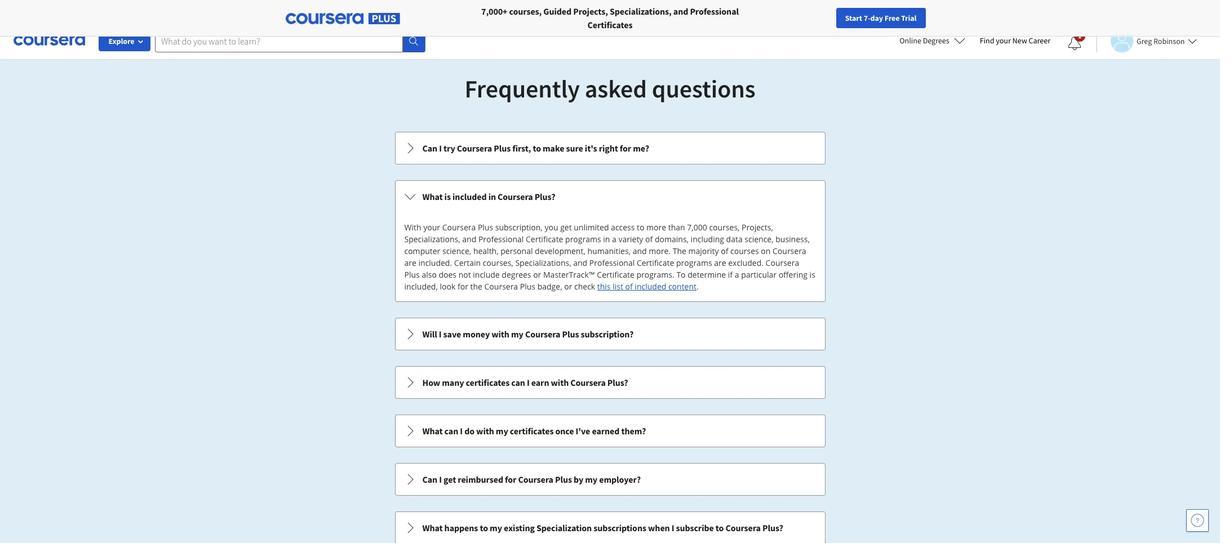 Task type: locate. For each thing, give the bounding box(es) containing it.
what inside 'dropdown button'
[[423, 523, 443, 534]]

this list of included content .
[[598, 281, 699, 292]]

in up humanities,
[[604, 234, 610, 245]]

is right offering
[[810, 270, 816, 280]]

None search field
[[155, 30, 426, 52]]

specializations, up computer
[[405, 234, 461, 245]]

1 vertical spatial your
[[424, 222, 440, 233]]

i inside can i get reimbursed for coursera plus by my employer? dropdown button
[[439, 474, 442, 486]]

for right reimbursed
[[505, 474, 517, 486]]

a up humanities,
[[612, 234, 617, 245]]

1 vertical spatial certificate
[[637, 258, 675, 268]]

what inside dropdown button
[[423, 191, 443, 202]]

can left earn
[[512, 377, 525, 389]]

1 vertical spatial for
[[458, 281, 469, 292]]

1 horizontal spatial get
[[561, 222, 572, 233]]

employer?
[[600, 474, 641, 486]]

1 horizontal spatial are
[[715, 258, 727, 268]]

science, up 'on'
[[745, 234, 774, 245]]

1 horizontal spatial in
[[604, 234, 610, 245]]

in up subscription, on the left top of the page
[[489, 191, 496, 202]]

1 horizontal spatial can
[[512, 377, 525, 389]]

1 vertical spatial can
[[423, 474, 438, 486]]

me?
[[633, 143, 650, 154]]

or down mastertrack™
[[565, 281, 573, 292]]

the
[[673, 246, 687, 257]]

courses,
[[510, 6, 542, 17], [710, 222, 740, 233], [483, 258, 514, 268]]

explore button
[[99, 31, 151, 51]]

courses, up data
[[710, 222, 740, 233]]

1 vertical spatial what
[[423, 426, 443, 437]]

of right list
[[626, 281, 633, 292]]

for down not
[[458, 281, 469, 292]]

if
[[728, 270, 733, 280]]

or up badge,
[[534, 270, 542, 280]]

1 horizontal spatial included
[[635, 281, 667, 292]]

what for what happens to my existing specialization subscriptions when i subscribe to coursera plus?
[[423, 523, 443, 534]]

and inside 7,000+ courses, guided projects, specializations, and professional certificates
[[674, 6, 689, 17]]

more
[[647, 222, 667, 233]]

projects, inside with your coursera plus subscription, you get unlimited access to more than 7,000 courses, projects, specializations, and professional certificate programs in a variety of domains, including data science, business, computer science, health, personal development, humanities, and more. the majority of courses on coursera are included. certain courses, specializations, and professional certificate programs are excluded. coursera plus also does not include degrees or mastertrack™ certificate programs. to determine if a particular offering is included, look for the coursera plus badge, or check
[[742, 222, 774, 233]]

0 vertical spatial science,
[[745, 234, 774, 245]]

2 what from the top
[[423, 426, 443, 437]]

what is included in coursera plus? button
[[396, 181, 825, 213]]

greg
[[1137, 36, 1153, 46]]

0 horizontal spatial science,
[[443, 246, 472, 257]]

subscriptions
[[594, 523, 647, 534]]

0 horizontal spatial can
[[445, 426, 459, 437]]

can left try
[[423, 143, 438, 154]]

0 horizontal spatial programs
[[566, 234, 602, 245]]

or
[[534, 270, 542, 280], [565, 281, 573, 292]]

find
[[980, 36, 995, 46]]

start 7-day free trial
[[846, 13, 917, 23]]

specializations, inside 7,000+ courses, guided projects, specializations, and professional certificates
[[610, 6, 672, 17]]

1 can from the top
[[423, 143, 438, 154]]

1 vertical spatial or
[[565, 281, 573, 292]]

day
[[871, 13, 884, 23]]

with right earn
[[551, 377, 569, 389]]

health,
[[474, 246, 499, 257]]

certificate up list
[[597, 270, 635, 280]]

frequently asked questions
[[465, 73, 756, 104]]

coursera down business,
[[773, 246, 807, 257]]

0 vertical spatial with
[[492, 329, 510, 340]]

1 horizontal spatial projects,
[[742, 222, 774, 233]]

2 vertical spatial what
[[423, 523, 443, 534]]

science,
[[745, 234, 774, 245], [443, 246, 472, 257]]

included.
[[419, 258, 452, 268]]

can left 'do'
[[445, 426, 459, 437]]

2 horizontal spatial of
[[721, 246, 729, 257]]

are up 'determine'
[[715, 258, 727, 268]]

in inside what is included in coursera plus? dropdown button
[[489, 191, 496, 202]]

certificate up programs.
[[637, 258, 675, 268]]

1 vertical spatial projects,
[[742, 222, 774, 233]]

get right the you
[[561, 222, 572, 233]]

0 horizontal spatial is
[[445, 191, 451, 202]]

2 vertical spatial plus?
[[763, 523, 784, 534]]

0 vertical spatial can
[[512, 377, 525, 389]]

plus left first,
[[494, 143, 511, 154]]

majority
[[689, 246, 719, 257]]

can left reimbursed
[[423, 474, 438, 486]]

0 vertical spatial plus?
[[535, 191, 556, 202]]

i
[[439, 143, 442, 154], [439, 329, 442, 340], [527, 377, 530, 389], [460, 426, 463, 437], [439, 474, 442, 486], [672, 523, 675, 534]]

2 vertical spatial professional
[[590, 258, 635, 268]]

plus left by
[[555, 474, 572, 486]]

specialization
[[537, 523, 592, 534]]

robinson
[[1154, 36, 1186, 46]]

start 7-day free trial button
[[837, 8, 926, 28]]

your inside with your coursera plus subscription, you get unlimited access to more than 7,000 courses, projects, specializations, and professional certificate programs in a variety of domains, including data science, business, computer science, health, personal development, humanities, and more. the majority of courses on coursera are included. certain courses, specializations, and professional certificate programs are excluded. coursera plus also does not include degrees or mastertrack™ certificate programs. to determine if a particular offering is included, look for the coursera plus badge, or check
[[424, 222, 440, 233]]

0 horizontal spatial in
[[489, 191, 496, 202]]

1 horizontal spatial plus?
[[608, 377, 629, 389]]

programs down majority
[[677, 258, 713, 268]]

can i try coursera plus first, to make sure it's right for me?
[[423, 143, 650, 154]]

2 vertical spatial for
[[505, 474, 517, 486]]

what is included in coursera plus?
[[423, 191, 556, 202]]

plus? inside how many certificates can i earn with coursera plus? "dropdown button"
[[608, 377, 629, 389]]

i left earn
[[527, 377, 530, 389]]

2 vertical spatial certificate
[[597, 270, 635, 280]]

2 vertical spatial of
[[626, 281, 633, 292]]

humanities,
[[588, 246, 631, 257]]

plus?
[[535, 191, 556, 202], [608, 377, 629, 389], [763, 523, 784, 534]]

coursera up subscription, on the left top of the page
[[498, 191, 533, 202]]

check
[[575, 281, 596, 292]]

projects, inside 7,000+ courses, guided projects, specializations, and professional certificates
[[574, 6, 608, 17]]

mastertrack™
[[544, 270, 595, 280]]

with right money
[[492, 329, 510, 340]]

1 vertical spatial is
[[810, 270, 816, 280]]

coursera plus image
[[286, 13, 400, 24]]

i right will
[[439, 329, 442, 340]]

what
[[423, 191, 443, 202], [423, 426, 443, 437], [423, 523, 443, 534]]

right
[[599, 143, 618, 154]]

certificates
[[588, 19, 633, 30]]

1 vertical spatial in
[[604, 234, 610, 245]]

projects, up 'on'
[[742, 222, 774, 233]]

list
[[394, 131, 827, 544]]

can
[[423, 143, 438, 154], [423, 474, 438, 486]]

1 horizontal spatial or
[[565, 281, 573, 292]]

certificates left once
[[510, 426, 554, 437]]

your right with
[[424, 222, 440, 233]]

0 vertical spatial what
[[423, 191, 443, 202]]

your right 'find'
[[997, 36, 1012, 46]]

content
[[669, 281, 697, 292]]

plus
[[494, 143, 511, 154], [478, 222, 494, 233], [405, 270, 420, 280], [520, 281, 536, 292], [563, 329, 579, 340], [555, 474, 572, 486]]

0 vertical spatial in
[[489, 191, 496, 202]]

your for find
[[997, 36, 1012, 46]]

to inside dropdown button
[[533, 143, 541, 154]]

include
[[473, 270, 500, 280]]

0 vertical spatial a
[[612, 234, 617, 245]]

7,000+
[[482, 6, 508, 17]]

access
[[611, 222, 635, 233]]

.
[[697, 281, 699, 292]]

1 vertical spatial professional
[[479, 234, 524, 245]]

variety
[[619, 234, 644, 245]]

what for what can i do with my certificates once i've earned them?
[[423, 426, 443, 437]]

1 horizontal spatial professional
[[590, 258, 635, 268]]

2 horizontal spatial for
[[620, 143, 632, 154]]

try
[[444, 143, 455, 154]]

new
[[1013, 36, 1028, 46]]

0 horizontal spatial get
[[444, 474, 456, 486]]

i left reimbursed
[[439, 474, 442, 486]]

certificates
[[466, 377, 510, 389], [510, 426, 554, 437]]

1 vertical spatial science,
[[443, 246, 472, 257]]

included down try
[[453, 191, 487, 202]]

to right first,
[[533, 143, 541, 154]]

show notifications image
[[1069, 37, 1082, 50]]

also
[[422, 270, 437, 280]]

1 vertical spatial of
[[721, 246, 729, 257]]

programs down unlimited
[[566, 234, 602, 245]]

0 vertical spatial certificates
[[466, 377, 510, 389]]

i right when
[[672, 523, 675, 534]]

0 horizontal spatial your
[[424, 222, 440, 233]]

2 horizontal spatial specializations,
[[610, 6, 672, 17]]

can inside dropdown button
[[445, 426, 459, 437]]

0 vertical spatial certificate
[[526, 234, 564, 245]]

2 are from the left
[[715, 258, 727, 268]]

data
[[727, 234, 743, 245]]

get
[[561, 222, 572, 233], [444, 474, 456, 486]]

this list of included content link
[[598, 281, 697, 292]]

i left try
[[439, 143, 442, 154]]

free
[[885, 13, 900, 23]]

2 vertical spatial courses,
[[483, 258, 514, 268]]

of down data
[[721, 246, 729, 257]]

i left 'do'
[[460, 426, 463, 437]]

a right if
[[735, 270, 740, 280]]

3 what from the top
[[423, 523, 443, 534]]

how
[[423, 377, 441, 389]]

specializations, down development,
[[516, 258, 572, 268]]

with
[[492, 329, 510, 340], [551, 377, 569, 389], [477, 426, 494, 437]]

0 vertical spatial courses,
[[510, 6, 542, 17]]

plus up included,
[[405, 270, 420, 280]]

list
[[613, 281, 624, 292]]

1 horizontal spatial certificate
[[597, 270, 635, 280]]

coursera right subscribe
[[726, 523, 761, 534]]

of
[[646, 234, 653, 245], [721, 246, 729, 257], [626, 281, 633, 292]]

a
[[612, 234, 617, 245], [735, 270, 740, 280]]

what inside dropdown button
[[423, 426, 443, 437]]

2 can from the top
[[423, 474, 438, 486]]

what left 'do'
[[423, 426, 443, 437]]

many
[[442, 377, 464, 389]]

plus down degrees
[[520, 281, 536, 292]]

certificate down the you
[[526, 234, 564, 245]]

my left existing
[[490, 523, 502, 534]]

what up computer
[[423, 191, 443, 202]]

explore
[[109, 36, 135, 46]]

projects, up certificates
[[574, 6, 608, 17]]

professional inside 7,000+ courses, guided projects, specializations, and professional certificates
[[690, 6, 739, 17]]

specializations, up certificates
[[610, 6, 672, 17]]

plus left subscription?
[[563, 329, 579, 340]]

0 vertical spatial for
[[620, 143, 632, 154]]

what for what is included in coursera plus?
[[423, 191, 443, 202]]

0 horizontal spatial included
[[453, 191, 487, 202]]

1 vertical spatial plus?
[[608, 377, 629, 389]]

0 vertical spatial your
[[997, 36, 1012, 46]]

for
[[620, 143, 632, 154], [458, 281, 469, 292], [505, 474, 517, 486]]

and
[[674, 6, 689, 17], [463, 234, 477, 245], [633, 246, 647, 257], [574, 258, 588, 268]]

0 vertical spatial specializations,
[[610, 6, 672, 17]]

my
[[511, 329, 524, 340], [496, 426, 509, 437], [585, 474, 598, 486], [490, 523, 502, 534]]

of down more
[[646, 234, 653, 245]]

1 vertical spatial certificates
[[510, 426, 554, 437]]

are
[[405, 258, 417, 268], [715, 258, 727, 268]]

can inside "dropdown button"
[[512, 377, 525, 389]]

for inside with your coursera plus subscription, you get unlimited access to more than 7,000 courses, projects, specializations, and professional certificate programs in a variety of domains, including data science, business, computer science, health, personal development, humanities, and more. the majority of courses on coursera are included. certain courses, specializations, and professional certificate programs are excluded. coursera plus also does not include degrees or mastertrack™ certificate programs. to determine if a particular offering is included, look for the coursera plus badge, or check
[[458, 281, 469, 292]]

included down programs.
[[635, 281, 667, 292]]

specializations,
[[610, 6, 672, 17], [405, 234, 461, 245], [516, 258, 572, 268]]

0 vertical spatial get
[[561, 222, 572, 233]]

0 horizontal spatial specializations,
[[405, 234, 461, 245]]

science, up the certain
[[443, 246, 472, 257]]

to right subscribe
[[716, 523, 724, 534]]

with for certificates
[[477, 426, 494, 437]]

coursera right earn
[[571, 377, 606, 389]]

is inside what is included in coursera plus? dropdown button
[[445, 191, 451, 202]]

2 vertical spatial with
[[477, 426, 494, 437]]

2 horizontal spatial professional
[[690, 6, 739, 17]]

coursera left by
[[518, 474, 554, 486]]

are down computer
[[405, 258, 417, 268]]

is down try
[[445, 191, 451, 202]]

plus up health,
[[478, 222, 494, 233]]

will i save money with my coursera plus subscription? button
[[396, 319, 825, 350]]

0 horizontal spatial projects,
[[574, 6, 608, 17]]

money
[[463, 329, 490, 340]]

programs
[[566, 234, 602, 245], [677, 258, 713, 268]]

help center image
[[1192, 514, 1205, 528]]

get inside dropdown button
[[444, 474, 456, 486]]

0 horizontal spatial or
[[534, 270, 542, 280]]

1 horizontal spatial for
[[505, 474, 517, 486]]

with right 'do'
[[477, 426, 494, 437]]

2 horizontal spatial plus?
[[763, 523, 784, 534]]

what left happens
[[423, 523, 443, 534]]

courses, inside 7,000+ courses, guided projects, specializations, and professional certificates
[[510, 6, 542, 17]]

1 horizontal spatial your
[[997, 36, 1012, 46]]

for left me?
[[620, 143, 632, 154]]

0 vertical spatial of
[[646, 234, 653, 245]]

1 horizontal spatial a
[[735, 270, 740, 280]]

certificates inside dropdown button
[[510, 426, 554, 437]]

0 vertical spatial included
[[453, 191, 487, 202]]

0 vertical spatial or
[[534, 270, 542, 280]]

your inside find your new career link
[[997, 36, 1012, 46]]

courses, right 7,000+
[[510, 6, 542, 17]]

0 vertical spatial is
[[445, 191, 451, 202]]

to up the 'variety'
[[637, 222, 645, 233]]

1 horizontal spatial is
[[810, 270, 816, 280]]

1 what from the top
[[423, 191, 443, 202]]

0 horizontal spatial are
[[405, 258, 417, 268]]

0 vertical spatial projects,
[[574, 6, 608, 17]]

1 vertical spatial a
[[735, 270, 740, 280]]

1 vertical spatial get
[[444, 474, 456, 486]]

than
[[669, 222, 686, 233]]

0 horizontal spatial for
[[458, 281, 469, 292]]

certificates right many
[[466, 377, 510, 389]]

0 horizontal spatial a
[[612, 234, 617, 245]]

1 horizontal spatial specializations,
[[516, 258, 572, 268]]

get left reimbursed
[[444, 474, 456, 486]]

1 vertical spatial with
[[551, 377, 569, 389]]

0 horizontal spatial plus?
[[535, 191, 556, 202]]

courses, up the include
[[483, 258, 514, 268]]

1 button
[[1060, 30, 1091, 57]]

0 vertical spatial can
[[423, 143, 438, 154]]

0 vertical spatial professional
[[690, 6, 739, 17]]

in
[[489, 191, 496, 202], [604, 234, 610, 245]]

1 vertical spatial programs
[[677, 258, 713, 268]]

will
[[423, 329, 437, 340]]

1 vertical spatial can
[[445, 426, 459, 437]]

coursera up health,
[[442, 222, 476, 233]]

1 horizontal spatial of
[[646, 234, 653, 245]]

included,
[[405, 281, 438, 292]]

certificate
[[526, 234, 564, 245], [637, 258, 675, 268], [597, 270, 635, 280]]

find your new career
[[980, 36, 1051, 46]]

i inside how many certificates can i earn with coursera plus? "dropdown button"
[[527, 377, 530, 389]]

coursera inside "dropdown button"
[[571, 377, 606, 389]]

certificates inside "dropdown button"
[[466, 377, 510, 389]]

0 horizontal spatial professional
[[479, 234, 524, 245]]



Task type: vqa. For each thing, say whether or not it's contained in the screenshot.
want
no



Task type: describe. For each thing, give the bounding box(es) containing it.
1 vertical spatial included
[[635, 281, 667, 292]]

can for can i get reimbursed for coursera plus by my employer?
[[423, 474, 438, 486]]

what can i do with my certificates once i've earned them?
[[423, 426, 646, 437]]

coursera image
[[14, 32, 85, 50]]

i inside will i save money with my coursera plus subscription? dropdown button
[[439, 329, 442, 340]]

including
[[691, 234, 725, 245]]

do
[[465, 426, 475, 437]]

career
[[1029, 36, 1051, 46]]

to inside with your coursera plus subscription, you get unlimited access to more than 7,000 courses, projects, specializations, and professional certificate programs in a variety of domains, including data science, business, computer science, health, personal development, humanities, and more. the majority of courses on coursera are included. certain courses, specializations, and professional certificate programs are excluded. coursera plus also does not include degrees or mastertrack™ certificate programs. to determine if a particular offering is included, look for the coursera plus badge, or check
[[637, 222, 645, 233]]

greg robinson button
[[1097, 30, 1198, 52]]

them?
[[622, 426, 646, 437]]

courses
[[731, 246, 759, 257]]

on
[[761, 246, 771, 257]]

governments link
[[239, 0, 313, 23]]

first,
[[513, 143, 531, 154]]

greg robinson
[[1137, 36, 1186, 46]]

my right money
[[511, 329, 524, 340]]

i inside what happens to my existing specialization subscriptions when i subscribe to coursera plus? 'dropdown button'
[[672, 523, 675, 534]]

coursera inside 'dropdown button'
[[726, 523, 761, 534]]

plus? inside what is included in coursera plus? dropdown button
[[535, 191, 556, 202]]

1
[[1079, 32, 1082, 40]]

degrees
[[924, 36, 950, 46]]

how many certificates can i earn with coursera plus? button
[[396, 367, 825, 399]]

certain
[[454, 258, 481, 268]]

degrees
[[502, 270, 532, 280]]

1 horizontal spatial programs
[[677, 258, 713, 268]]

business,
[[776, 234, 810, 245]]

coursera down the include
[[485, 281, 518, 292]]

does
[[439, 270, 457, 280]]

coursera inside dropdown button
[[498, 191, 533, 202]]

plus? inside what happens to my existing specialization subscriptions when i subscribe to coursera plus? 'dropdown button'
[[763, 523, 784, 534]]

subscription?
[[581, 329, 634, 340]]

2 horizontal spatial certificate
[[637, 258, 675, 268]]

0 horizontal spatial certificate
[[526, 234, 564, 245]]

in inside with your coursera plus subscription, you get unlimited access to more than 7,000 courses, projects, specializations, and professional certificate programs in a variety of domains, including data science, business, computer science, health, personal development, humanities, and more. the majority of courses on coursera are included. certain courses, specializations, and professional certificate programs are excluded. coursera plus also does not include degrees or mastertrack™ certificate programs. to determine if a particular offering is included, look for the coursera plus badge, or check
[[604, 234, 610, 245]]

not
[[459, 270, 471, 280]]

start
[[846, 13, 863, 23]]

with inside "dropdown button"
[[551, 377, 569, 389]]

What do you want to learn? text field
[[155, 30, 403, 52]]

included inside dropdown button
[[453, 191, 487, 202]]

my inside 'dropdown button'
[[490, 523, 502, 534]]

my right 'do'
[[496, 426, 509, 437]]

happens
[[445, 523, 478, 534]]

7,000+ courses, guided projects, specializations, and professional certificates
[[482, 6, 739, 30]]

programs.
[[637, 270, 675, 280]]

guided
[[544, 6, 572, 17]]

0 horizontal spatial of
[[626, 281, 633, 292]]

you
[[545, 222, 559, 233]]

to right happens
[[480, 523, 488, 534]]

determine
[[688, 270, 726, 280]]

1 are from the left
[[405, 258, 417, 268]]

how many certificates can i earn with coursera plus?
[[423, 377, 629, 389]]

online degrees
[[900, 36, 950, 46]]

to
[[677, 270, 686, 280]]

what can i do with my certificates once i've earned them? button
[[396, 416, 825, 447]]

online degrees button
[[891, 28, 975, 53]]

with
[[405, 222, 422, 233]]

it's
[[585, 143, 598, 154]]

7-
[[864, 13, 871, 23]]

your for with
[[424, 222, 440, 233]]

1 vertical spatial courses,
[[710, 222, 740, 233]]

is inside with your coursera plus subscription, you get unlimited access to more than 7,000 courses, projects, specializations, and professional certificate programs in a variety of domains, including data science, business, computer science, health, personal development, humanities, and more. the majority of courses on coursera are included. certain courses, specializations, and professional certificate programs are excluded. coursera plus also does not include degrees or mastertrack™ certificate programs. to determine if a particular offering is included, look for the coursera plus badge, or check
[[810, 270, 816, 280]]

earn
[[532, 377, 550, 389]]

with your coursera plus subscription, you get unlimited access to more than 7,000 courses, projects, specializations, and professional certificate programs in a variety of domains, including data science, business, computer science, health, personal development, humanities, and more. the majority of courses on coursera are included. certain courses, specializations, and professional certificate programs are excluded. coursera plus also does not include degrees or mastertrack™ certificate programs. to determine if a particular offering is included, look for the coursera plus badge, or check
[[405, 222, 816, 292]]

subscribe
[[676, 523, 714, 534]]

frequently
[[465, 73, 580, 104]]

list containing can i try coursera plus first, to make sure it's right for me?
[[394, 131, 827, 544]]

subscription,
[[496, 222, 543, 233]]

0 vertical spatial programs
[[566, 234, 602, 245]]

more.
[[649, 246, 671, 257]]

can for can i try coursera plus first, to make sure it's right for me?
[[423, 143, 438, 154]]

get inside with your coursera plus subscription, you get unlimited access to more than 7,000 courses, projects, specializations, and professional certificate programs in a variety of domains, including data science, business, computer science, health, personal development, humanities, and more. the majority of courses on coursera are included. certain courses, specializations, and professional certificate programs are excluded. coursera plus also does not include degrees or mastertrack™ certificate programs. to determine if a particular offering is included, look for the coursera plus badge, or check
[[561, 222, 572, 233]]

when
[[649, 523, 670, 534]]

existing
[[504, 523, 535, 534]]

once
[[556, 426, 574, 437]]

domains,
[[655, 234, 689, 245]]

computer
[[405, 246, 441, 257]]

i inside can i try coursera plus first, to make sure it's right for me? dropdown button
[[439, 143, 442, 154]]

personal
[[501, 246, 533, 257]]

can i try coursera plus first, to make sure it's right for me? button
[[396, 133, 825, 164]]

1 vertical spatial specializations,
[[405, 234, 461, 245]]

coursera right try
[[457, 143, 492, 154]]

with for coursera
[[492, 329, 510, 340]]

earned
[[592, 426, 620, 437]]

save
[[444, 329, 461, 340]]

find your new career link
[[975, 34, 1057, 48]]

coursera down badge,
[[526, 329, 561, 340]]

i inside what can i do with my certificates once i've earned them? dropdown button
[[460, 426, 463, 437]]

asked
[[585, 73, 647, 104]]

2 vertical spatial specializations,
[[516, 258, 572, 268]]

badge,
[[538, 281, 563, 292]]

make
[[543, 143, 565, 154]]

1 horizontal spatial science,
[[745, 234, 774, 245]]

the
[[471, 281, 483, 292]]

online
[[900, 36, 922, 46]]

what happens to my existing specialization subscriptions when i subscribe to coursera plus?
[[423, 523, 784, 534]]

look
[[440, 281, 456, 292]]

what happens to my existing specialization subscriptions when i subscribe to coursera plus? button
[[396, 513, 825, 544]]

will i save money with my coursera plus subscription?
[[423, 329, 634, 340]]

my right by
[[585, 474, 598, 486]]

i've
[[576, 426, 591, 437]]

offering
[[779, 270, 808, 280]]

governments
[[256, 6, 308, 17]]

can i get reimbursed for coursera plus by my employer? button
[[396, 464, 825, 496]]

coursera up offering
[[766, 258, 800, 268]]



